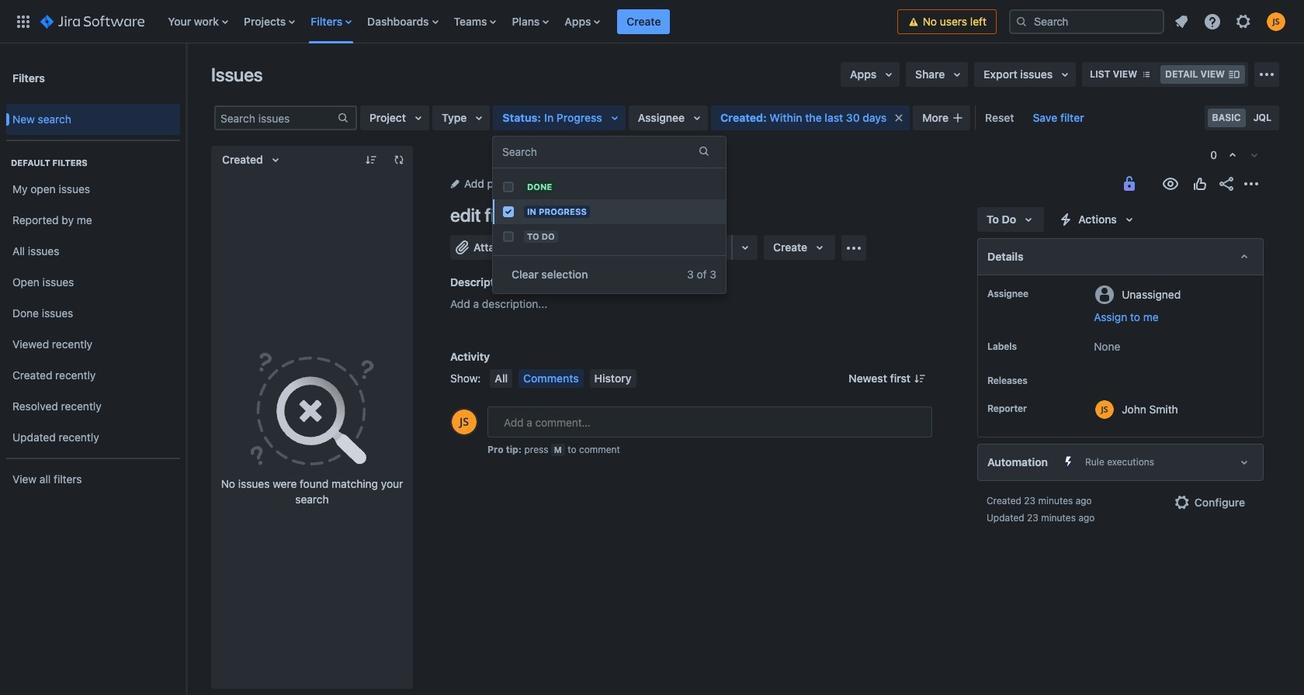 Task type: locate. For each thing, give the bounding box(es) containing it.
None search field
[[1009, 9, 1165, 34]]

menu bar
[[487, 370, 639, 388]]

0 horizontal spatial group
[[6, 99, 180, 140]]

1 horizontal spatial group
[[1224, 146, 1264, 165]]

heading
[[6, 157, 180, 169]]

appswitcher icon image
[[14, 12, 33, 31]]

list item
[[618, 0, 670, 43]]

0 horizontal spatial list
[[160, 0, 897, 43]]

sidebar navigation image
[[169, 62, 203, 93]]

order by image
[[266, 151, 285, 169]]

0 vertical spatial group
[[6, 99, 180, 140]]

group
[[6, 99, 180, 140], [1224, 146, 1264, 165]]

Search issues text field
[[216, 107, 337, 129]]

help image
[[1204, 12, 1222, 31]]

open pluggable items dropdown image
[[880, 65, 899, 84]]

jira software image
[[40, 12, 145, 31], [40, 12, 145, 31]]

more information about john smith image
[[1096, 401, 1114, 419]]

banner
[[0, 0, 1305, 43]]

search image
[[1016, 15, 1028, 28]]

1 vertical spatial group
[[1224, 146, 1264, 165]]

list
[[160, 0, 897, 43], [1168, 7, 1295, 35]]

vote options: no one has voted for this issue yet. image
[[1191, 175, 1210, 193]]

add app image
[[845, 239, 864, 257]]



Task type: describe. For each thing, give the bounding box(es) containing it.
1 horizontal spatial list
[[1168, 7, 1295, 35]]

settings image
[[1235, 12, 1253, 31]]

remove field image
[[890, 109, 909, 127]]

watch options: you are not watching this issue, 0 people watching image
[[1162, 175, 1180, 193]]

your profile and settings image
[[1267, 12, 1286, 31]]

Search text field
[[502, 144, 505, 160]]

Search field
[[1009, 9, 1165, 34]]

default filters group
[[6, 141, 180, 458]]

details element
[[978, 238, 1264, 276]]

import and bulk change issues; go back to the old issue search image
[[1258, 65, 1277, 84]]

addicon image
[[952, 112, 964, 124]]

automation element
[[978, 444, 1264, 481]]

actions image
[[1242, 175, 1261, 193]]

notifications image
[[1173, 12, 1191, 31]]

primary element
[[9, 0, 897, 43]]

Add a comment… field
[[488, 407, 933, 438]]



Task type: vqa. For each thing, say whether or not it's contained in the screenshot.
group
yes



